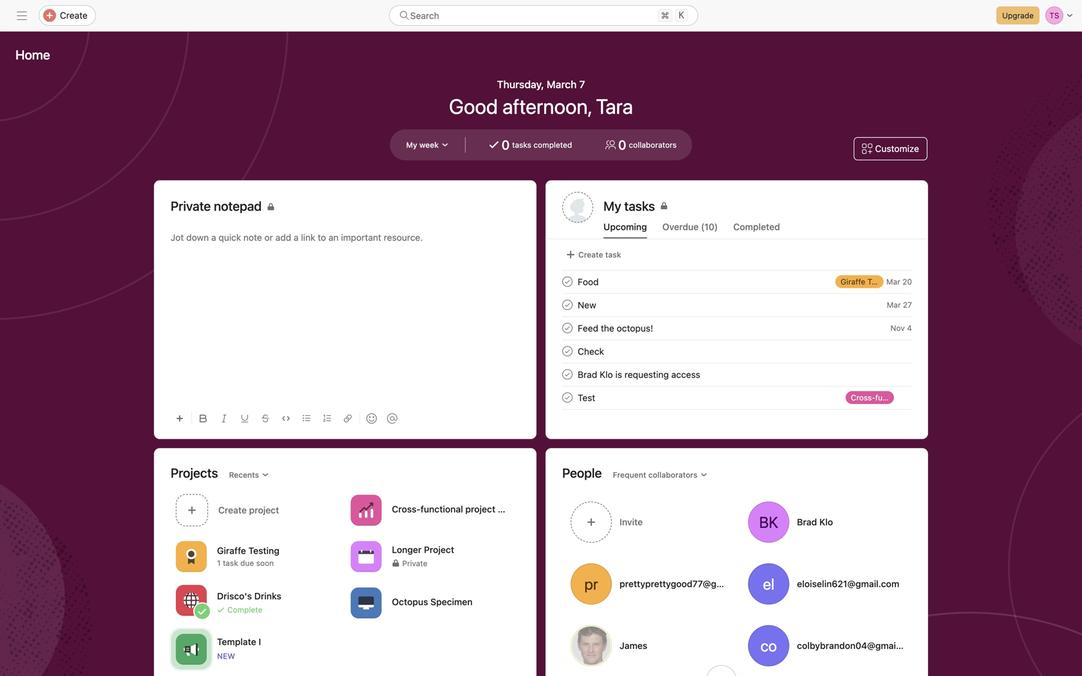 Task type: describe. For each thing, give the bounding box(es) containing it.
20
[[903, 277, 912, 286]]

functional
[[421, 504, 463, 515]]

longer
[[392, 545, 422, 555]]

mark complete checkbox for brad klo is requesting access
[[560, 367, 575, 382]]

brad klo is requesting access
[[578, 369, 701, 380]]

insert an object image
[[176, 415, 184, 423]]

frequent collaborators button
[[607, 466, 714, 484]]

mark complete checkbox for test
[[560, 390, 575, 406]]

graph image
[[359, 503, 374, 518]]

create task button
[[562, 246, 625, 264]]

overdue (10)
[[663, 222, 718, 232]]

is
[[616, 369, 622, 380]]

due
[[240, 559, 254, 568]]

testing for giraffe testing 1 task due soon
[[248, 546, 280, 556]]

my tasks link
[[604, 197, 912, 218]]

march
[[547, 78, 577, 91]]

brad klo button
[[740, 494, 912, 551]]

drisco's
[[217, 591, 252, 602]]

frequent collaborators
[[613, 471, 698, 480]]

⌘
[[661, 10, 669, 21]]

feed the octopus!
[[578, 323, 653, 334]]

calendar image
[[359, 549, 374, 565]]

upgrade button
[[997, 6, 1040, 24]]

bold image
[[200, 415, 207, 423]]

brad klo
[[797, 517, 833, 528]]

octopus specimen
[[392, 597, 473, 607]]

giraffe for giraffe testing 1 task due soon
[[217, 546, 246, 556]]

mark complete checkbox for check
[[560, 344, 575, 359]]

mark complete image for new
[[560, 297, 575, 313]]

frequent
[[613, 471, 646, 480]]

project
[[466, 504, 496, 515]]

1
[[217, 559, 221, 568]]

k
[[679, 10, 684, 21]]

klo
[[600, 369, 613, 380]]

mark complete checkbox for food
[[560, 274, 575, 290]]

expand sidebar image
[[17, 10, 27, 21]]

my tasks
[[604, 198, 655, 214]]

octopus specimen link
[[392, 597, 473, 607]]

4
[[907, 324, 912, 333]]

mark complete image for test
[[560, 390, 575, 406]]

eloiselin621@gmail.com
[[797, 579, 900, 590]]

longer project
[[392, 545, 454, 555]]

private for private
[[402, 559, 428, 568]]

completed button
[[734, 222, 780, 239]]

prettyprettygood77@gmail.com button
[[562, 556, 755, 613]]

mar 20 button
[[887, 277, 912, 286]]

james button
[[562, 618, 735, 675]]

0 vertical spatial new
[[578, 300, 597, 310]]

i
[[259, 637, 261, 647]]

access
[[672, 369, 701, 380]]

template i new
[[217, 637, 261, 661]]

megaphone image
[[184, 642, 199, 658]]

overdue
[[663, 222, 699, 232]]

mark complete checkbox for new
[[560, 297, 575, 313]]

afternoon,
[[503, 94, 592, 119]]

notepad
[[214, 198, 262, 214]]

test
[[578, 393, 596, 403]]

thursday,
[[497, 78, 544, 91]]

mar for mar 27
[[887, 301, 901, 310]]

overdue (10) button
[[663, 222, 718, 239]]

tasks completed
[[512, 140, 572, 149]]

nov 4 button
[[891, 324, 912, 333]]

Search tasks, projects, and more text field
[[389, 5, 698, 26]]

nov 4
[[891, 324, 912, 333]]

drinks
[[254, 591, 281, 602]]

prettyprettygood77@gmail.com
[[620, 579, 755, 590]]

tara
[[596, 94, 633, 119]]

mark complete checkbox for feed the octopus!
[[560, 321, 575, 336]]

ribbon image
[[184, 549, 199, 565]]

the
[[601, 323, 614, 334]]

new inside template i new
[[217, 652, 235, 661]]

invite
[[620, 517, 643, 528]]

complete
[[227, 606, 263, 615]]

feed
[[578, 323, 599, 334]]

colbybrandon04@gmail.com button
[[740, 618, 920, 675]]

colbybrandon04@gmail.com
[[797, 641, 920, 651]]

(10)
[[701, 222, 718, 232]]

at mention image
[[387, 414, 398, 424]]

link image
[[344, 415, 352, 423]]

upcoming button
[[604, 222, 647, 239]]

1 vertical spatial giraffe testing link
[[217, 546, 280, 556]]

home
[[15, 47, 50, 62]]

completed
[[734, 222, 780, 232]]

mark complete image for brad klo is requesting access
[[560, 367, 575, 382]]



Task type: vqa. For each thing, say whether or not it's contained in the screenshot.
TESTING associated with Giraffe Testing
yes



Task type: locate. For each thing, give the bounding box(es) containing it.
mark complete image
[[560, 321, 575, 336], [560, 344, 575, 359], [560, 390, 575, 406]]

globe image
[[184, 593, 199, 609]]

0 horizontal spatial giraffe testing link
[[217, 546, 280, 556]]

create project link
[[171, 491, 346, 532]]

2 mark complete checkbox from the top
[[560, 367, 575, 382]]

0 horizontal spatial testing
[[248, 546, 280, 556]]

0 horizontal spatial task
[[223, 559, 238, 568]]

giraffe testing 1 task due soon
[[217, 546, 280, 568]]

0 horizontal spatial giraffe
[[217, 546, 246, 556]]

customize
[[875, 143, 919, 154]]

emoji image
[[367, 414, 377, 424]]

1 vertical spatial testing
[[248, 546, 280, 556]]

1 vertical spatial mark complete checkbox
[[560, 367, 575, 382]]

projects
[[171, 466, 218, 481]]

giraffe inside giraffe testing 1 task due soon
[[217, 546, 246, 556]]

27
[[903, 301, 912, 310]]

mark complete image for check
[[560, 344, 575, 359]]

testing up soon
[[248, 546, 280, 556]]

giraffe testing link up due
[[217, 546, 280, 556]]

project
[[424, 545, 454, 555]]

giraffe testing link up mar 27 dropdown button at the right top of the page
[[836, 275, 894, 288]]

new down template
[[217, 652, 235, 661]]

drisco's drinks
[[217, 591, 281, 602]]

1 horizontal spatial 0
[[619, 137, 626, 152]]

0 vertical spatial mark complete checkbox
[[560, 274, 575, 290]]

create
[[60, 10, 88, 21], [579, 250, 603, 259]]

2 mark complete image from the top
[[560, 344, 575, 359]]

1 vertical spatial private
[[402, 559, 428, 568]]

mark complete image for food
[[560, 274, 575, 290]]

3 mark complete checkbox from the top
[[560, 344, 575, 359]]

giraffe testing
[[841, 277, 894, 286]]

mar left 27
[[887, 301, 901, 310]]

bulleted list image
[[303, 415, 311, 423]]

brad
[[578, 369, 597, 380]]

requesting
[[625, 369, 669, 380]]

0 vertical spatial mark complete image
[[560, 321, 575, 336]]

1 horizontal spatial giraffe
[[841, 277, 866, 286]]

0 for collaborators
[[619, 137, 626, 152]]

create project
[[218, 505, 279, 516]]

specimen
[[431, 597, 473, 607]]

1 vertical spatial mark complete image
[[560, 297, 575, 313]]

testing inside giraffe testing 1 task due soon
[[248, 546, 280, 556]]

task right 1
[[223, 559, 238, 568]]

task inside giraffe testing 1 task due soon
[[223, 559, 238, 568]]

0 horizontal spatial 0
[[502, 137, 510, 152]]

underline image
[[241, 415, 249, 423]]

0 horizontal spatial new
[[217, 652, 235, 661]]

create inside button
[[579, 250, 603, 259]]

create inside popup button
[[60, 10, 88, 21]]

new
[[578, 300, 597, 310], [217, 652, 235, 661]]

2 0 from the left
[[619, 137, 626, 152]]

soon
[[256, 559, 274, 568]]

thursday, march 7 good afternoon, tara
[[449, 78, 633, 119]]

1 horizontal spatial new
[[578, 300, 597, 310]]

octopus
[[392, 597, 428, 607]]

private down longer
[[402, 559, 428, 568]]

0 vertical spatial private
[[171, 198, 211, 214]]

testing left 20
[[868, 277, 894, 286]]

0 down tara
[[619, 137, 626, 152]]

giraffe for giraffe testing
[[841, 277, 866, 286]]

good
[[449, 94, 498, 119]]

0 horizontal spatial create
[[60, 10, 88, 21]]

1 vertical spatial collaborators
[[649, 471, 698, 480]]

collaborators right frequent
[[649, 471, 698, 480]]

giraffe
[[841, 277, 866, 286], [217, 546, 246, 556]]

1 horizontal spatial giraffe testing link
[[836, 275, 894, 288]]

0 vertical spatial giraffe testing link
[[836, 275, 894, 288]]

new up feed
[[578, 300, 597, 310]]

mar 27
[[887, 301, 912, 310]]

3 mark complete checkbox from the top
[[560, 390, 575, 406]]

octopus!
[[617, 323, 653, 334]]

1 horizontal spatial create
[[579, 250, 603, 259]]

1 0 from the left
[[502, 137, 510, 152]]

cross-
[[392, 504, 421, 515]]

recents button
[[223, 466, 275, 484]]

2 vertical spatial mark complete image
[[560, 390, 575, 406]]

mar left 20
[[887, 277, 901, 286]]

computer image
[[359, 596, 374, 611]]

1 mark complete checkbox from the top
[[560, 297, 575, 313]]

0 vertical spatial mark complete image
[[560, 274, 575, 290]]

0 horizontal spatial private
[[171, 198, 211, 214]]

1 vertical spatial new
[[217, 652, 235, 661]]

mark complete checkbox left the food
[[560, 274, 575, 290]]

0 vertical spatial mar
[[887, 277, 901, 286]]

1 vertical spatial task
[[223, 559, 238, 568]]

mar for mar 20
[[887, 277, 901, 286]]

2 vertical spatial mark complete image
[[560, 367, 575, 382]]

mark complete image left test
[[560, 390, 575, 406]]

private notepad
[[171, 198, 262, 214]]

private left notepad
[[171, 198, 211, 214]]

food
[[578, 277, 599, 287]]

mar 27 button
[[887, 301, 912, 310]]

0 vertical spatial task
[[606, 250, 621, 259]]

0 vertical spatial collaborators
[[629, 140, 677, 149]]

invite button
[[562, 494, 735, 551]]

my
[[406, 140, 417, 149]]

tasks
[[512, 140, 532, 149]]

1 vertical spatial create
[[579, 250, 603, 259]]

1 vertical spatial giraffe
[[217, 546, 246, 556]]

collaborators down tara
[[629, 140, 677, 149]]

template i link
[[217, 637, 261, 647]]

1 vertical spatial mar
[[887, 301, 901, 310]]

3 mark complete image from the top
[[560, 390, 575, 406]]

1 horizontal spatial private
[[402, 559, 428, 568]]

2 vertical spatial mark complete checkbox
[[560, 390, 575, 406]]

add profile photo image
[[562, 192, 593, 223]]

drisco's drinks link
[[217, 591, 281, 602]]

1 horizontal spatial task
[[606, 250, 621, 259]]

cross-functional project plan link
[[392, 504, 516, 515]]

italics image
[[220, 415, 228, 423]]

collaborators
[[629, 140, 677, 149], [649, 471, 698, 480]]

recents
[[229, 471, 259, 480]]

mar
[[887, 277, 901, 286], [887, 301, 901, 310]]

1 vertical spatial mark complete checkbox
[[560, 321, 575, 336]]

mark complete image
[[560, 274, 575, 290], [560, 297, 575, 313], [560, 367, 575, 382]]

1 horizontal spatial testing
[[868, 277, 894, 286]]

template
[[217, 637, 256, 647]]

create task
[[579, 250, 621, 259]]

task down upcoming 'button'
[[606, 250, 621, 259]]

1 vertical spatial mark complete image
[[560, 344, 575, 359]]

cross-functional project plan
[[392, 504, 516, 515]]

None field
[[389, 5, 698, 26]]

code image
[[282, 415, 290, 423]]

3 mark complete image from the top
[[560, 367, 575, 382]]

nov
[[891, 324, 905, 333]]

mark complete checkbox left test
[[560, 390, 575, 406]]

private for private notepad
[[171, 198, 211, 214]]

check
[[578, 346, 604, 357]]

2 vertical spatial mark complete checkbox
[[560, 344, 575, 359]]

create for create
[[60, 10, 88, 21]]

longer project link
[[392, 545, 454, 555]]

create up the food
[[579, 250, 603, 259]]

1 mar from the top
[[887, 277, 901, 286]]

plan
[[498, 504, 516, 515]]

0 for tasks completed
[[502, 137, 510, 152]]

7
[[579, 78, 585, 91]]

upgrade
[[1003, 11, 1034, 20]]

testing for giraffe testing
[[868, 277, 894, 286]]

task inside button
[[606, 250, 621, 259]]

2 mar from the top
[[887, 301, 901, 310]]

upcoming
[[604, 222, 647, 232]]

my week button
[[400, 136, 455, 154]]

mark complete image left check
[[560, 344, 575, 359]]

mar 20
[[887, 277, 912, 286]]

giraffe left mar 20 'dropdown button'
[[841, 277, 866, 286]]

1 mark complete image from the top
[[560, 321, 575, 336]]

mark complete image left feed
[[560, 321, 575, 336]]

week
[[420, 140, 439, 149]]

2 mark complete image from the top
[[560, 297, 575, 313]]

giraffe testing link
[[836, 275, 894, 288], [217, 546, 280, 556]]

my week
[[406, 140, 439, 149]]

2 mark complete checkbox from the top
[[560, 321, 575, 336]]

eloiselin621@gmail.com button
[[740, 556, 912, 613]]

Mark complete checkbox
[[560, 297, 575, 313], [560, 321, 575, 336], [560, 344, 575, 359]]

0 vertical spatial giraffe
[[841, 277, 866, 286]]

people
[[562, 466, 602, 481]]

toolbar
[[171, 404, 520, 433]]

1 mark complete checkbox from the top
[[560, 274, 575, 290]]

create for create task
[[579, 250, 603, 259]]

collaborators inside dropdown button
[[649, 471, 698, 480]]

testing
[[868, 277, 894, 286], [248, 546, 280, 556]]

giraffe up 1
[[217, 546, 246, 556]]

strikethrough image
[[262, 415, 269, 423]]

0 left tasks at the top of the page
[[502, 137, 510, 152]]

0
[[502, 137, 510, 152], [619, 137, 626, 152]]

0 vertical spatial mark complete checkbox
[[560, 297, 575, 313]]

mark complete image for feed the octopus!
[[560, 321, 575, 336]]

Mark complete checkbox
[[560, 274, 575, 290], [560, 367, 575, 382], [560, 390, 575, 406]]

create button
[[39, 5, 96, 26]]

mark complete checkbox left brad
[[560, 367, 575, 382]]

0 vertical spatial testing
[[868, 277, 894, 286]]

numbered list image
[[323, 415, 331, 423]]

customize button
[[854, 137, 928, 160]]

james
[[620, 641, 648, 651]]

task
[[606, 250, 621, 259], [223, 559, 238, 568]]

0 vertical spatial create
[[60, 10, 88, 21]]

create right 'expand sidebar' image at the left of page
[[60, 10, 88, 21]]

1 mark complete image from the top
[[560, 274, 575, 290]]



